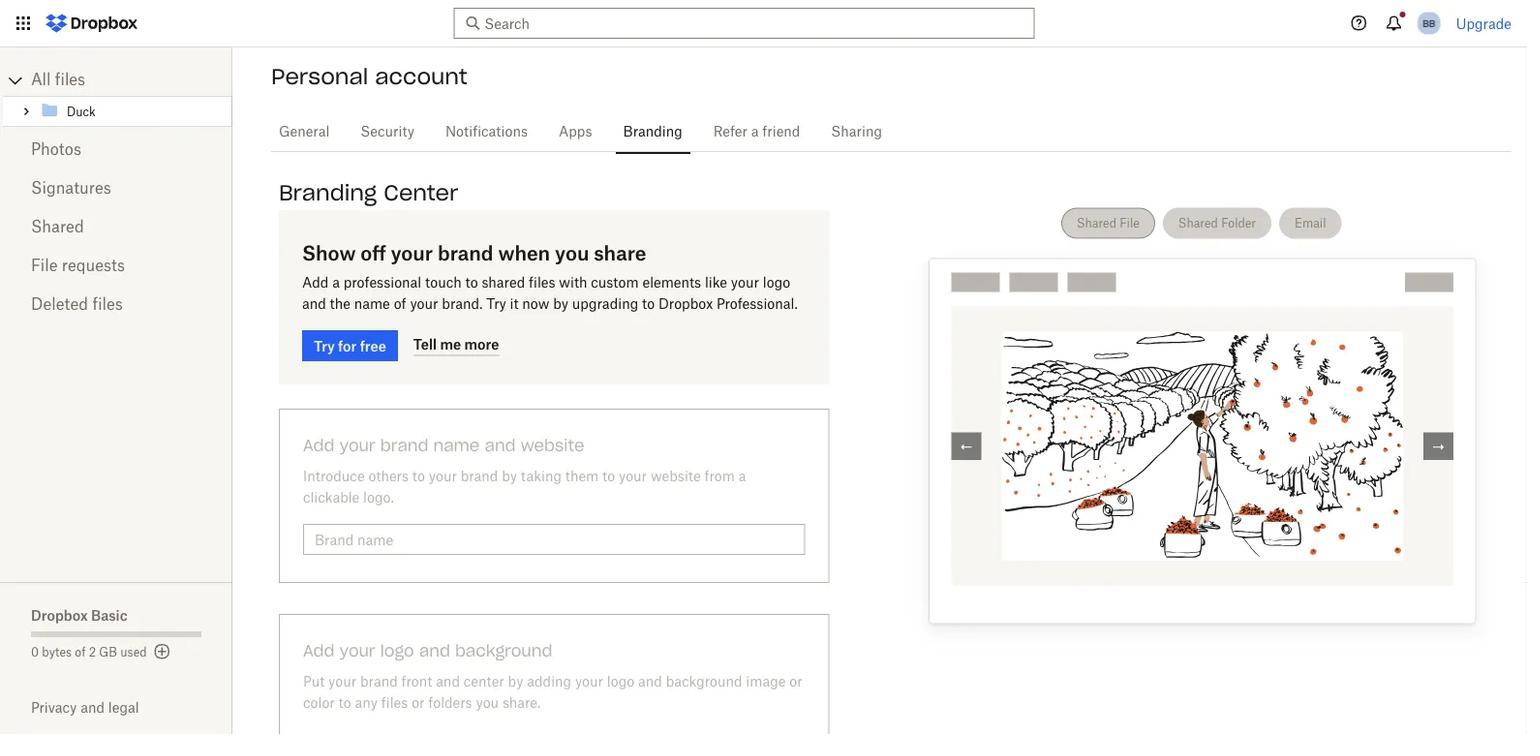 Task type: locate. For each thing, give the bounding box(es) containing it.
tab list
[[271, 106, 1512, 155]]

all files tree
[[3, 65, 233, 127]]

logo.
[[363, 491, 394, 505]]

→
[[1432, 438, 1446, 455]]

share
[[594, 241, 647, 264]]

file up deleted
[[31, 259, 58, 274]]

add up introduce
[[303, 436, 335, 455]]

1 horizontal spatial file
[[1120, 216, 1140, 231]]

1 vertical spatial a
[[332, 276, 340, 290]]

1 horizontal spatial a
[[739, 470, 746, 483]]

1 vertical spatial try
[[314, 338, 335, 354]]

0 vertical spatial of
[[394, 297, 407, 311]]

a right the refer
[[752, 125, 759, 139]]

0 horizontal spatial dropbox
[[31, 607, 88, 623]]

add up put
[[303, 641, 335, 661]]

introduce others to your brand by taking them to your website from a clickable logo.
[[303, 470, 746, 505]]

them
[[566, 470, 599, 483]]

touch
[[425, 276, 462, 290]]

1 vertical spatial add
[[303, 436, 335, 455]]

1 horizontal spatial background
[[666, 675, 743, 689]]

your up professional.
[[731, 276, 760, 290]]

all files
[[31, 73, 85, 88]]

a inside the add a professional touch to shared files with custom elements like your logo and the name of your brand. try it now by upgrading to dropbox professional.
[[332, 276, 340, 290]]

branding right apps on the left
[[623, 125, 683, 139]]

0 horizontal spatial or
[[412, 697, 425, 710]]

0 vertical spatial or
[[790, 675, 803, 689]]

deleted files
[[31, 297, 123, 313]]

try left it
[[487, 297, 506, 311]]

0 horizontal spatial you
[[476, 697, 499, 710]]

security
[[361, 125, 415, 139]]

add inside the add a professional touch to shared files with custom elements like your logo and the name of your brand. try it now by upgrading to dropbox professional.
[[302, 276, 329, 290]]

files up now
[[529, 276, 556, 290]]

0 vertical spatial website
[[521, 436, 585, 455]]

general
[[279, 125, 330, 139]]

1 horizontal spatial or
[[790, 675, 803, 689]]

0 horizontal spatial file
[[31, 259, 58, 274]]

dropbox up bytes
[[31, 607, 88, 623]]

background
[[455, 641, 553, 661], [666, 675, 743, 689]]

files right all in the top left of the page
[[55, 73, 85, 88]]

shared inside 'link'
[[31, 220, 84, 235]]

of inside the add a professional touch to shared files with custom elements like your logo and the name of your brand. try it now by upgrading to dropbox professional.
[[394, 297, 407, 311]]

2 vertical spatial add
[[303, 641, 335, 661]]

shared file
[[1077, 216, 1140, 231]]

background up the center
[[455, 641, 553, 661]]

name down professional
[[354, 297, 390, 311]]

by inside the add a professional touch to shared files with custom elements like your logo and the name of your brand. try it now by upgrading to dropbox professional.
[[553, 297, 569, 311]]

basic
[[91, 607, 128, 623]]

share.
[[503, 697, 541, 710]]

0 vertical spatial file
[[1120, 216, 1140, 231]]

to inside "put your brand front and center by adding your logo and background image or color to any files or folders you share."
[[339, 697, 351, 710]]

to left any at the left of page
[[339, 697, 351, 710]]

global header element
[[0, 0, 1528, 47]]

logo up professional.
[[763, 276, 791, 290]]

with
[[559, 276, 588, 290]]

1 vertical spatial file
[[31, 259, 58, 274]]

taking
[[521, 470, 562, 483]]

me
[[440, 336, 461, 352]]

branding inside 'tab'
[[623, 125, 683, 139]]

shared for shared file
[[1077, 216, 1117, 231]]

files
[[55, 73, 85, 88], [529, 276, 556, 290], [92, 297, 123, 313], [382, 697, 408, 710]]

website up taking
[[521, 436, 585, 455]]

2 horizontal spatial shared
[[1179, 216, 1219, 231]]

professional.
[[717, 297, 798, 311]]

logo
[[763, 276, 791, 290], [381, 641, 414, 661], [607, 675, 635, 689]]

a inside tab
[[752, 125, 759, 139]]

of left "2"
[[75, 647, 86, 659]]

0 horizontal spatial a
[[332, 276, 340, 290]]

to
[[465, 276, 478, 290], [642, 297, 655, 311], [413, 470, 425, 483], [603, 470, 615, 483], [339, 697, 351, 710]]

1 vertical spatial branding
[[279, 179, 377, 206]]

refer a friend tab
[[706, 109, 808, 155]]

and
[[302, 297, 326, 311], [485, 436, 516, 455], [419, 641, 450, 661], [436, 675, 460, 689], [639, 675, 663, 689], [81, 700, 105, 716]]

show
[[302, 241, 356, 264]]

1 vertical spatial background
[[666, 675, 743, 689]]

1 vertical spatial you
[[476, 697, 499, 710]]

a
[[752, 125, 759, 139], [332, 276, 340, 290], [739, 470, 746, 483]]

introduce
[[303, 470, 365, 483]]

by left taking
[[502, 470, 517, 483]]

2
[[89, 647, 96, 659]]

0 bytes of 2 gb used
[[31, 647, 147, 659]]

the
[[330, 297, 351, 311]]

a for friend
[[752, 125, 759, 139]]

0 vertical spatial a
[[752, 125, 759, 139]]

0
[[31, 647, 39, 659]]

brand inside introduce others to your brand by taking them to your website from a clickable logo.
[[461, 470, 498, 483]]

your down touch
[[410, 297, 438, 311]]

file
[[1120, 216, 1140, 231], [31, 259, 58, 274]]

and inside the add a professional touch to shared files with custom elements like your logo and the name of your brand. try it now by upgrading to dropbox professional.
[[302, 297, 326, 311]]

name up introduce others to your brand by taking them to your website from a clickable logo.
[[434, 436, 480, 455]]

add for add a professional touch to shared files with custom elements like your logo and the name of your brand. try it now by upgrading to dropbox professional.
[[302, 276, 329, 290]]

1 vertical spatial by
[[502, 470, 517, 483]]

1 vertical spatial logo
[[381, 641, 414, 661]]

0 vertical spatial try
[[487, 297, 506, 311]]

notifications tab
[[438, 109, 536, 155]]

by down with
[[553, 297, 569, 311]]

0 vertical spatial you
[[555, 241, 590, 264]]

image
[[746, 675, 786, 689]]

add down show
[[302, 276, 329, 290]]

photos
[[31, 142, 81, 158]]

try
[[487, 297, 506, 311], [314, 338, 335, 354]]

or right 'image' at the bottom of the page
[[790, 675, 803, 689]]

1 horizontal spatial try
[[487, 297, 506, 311]]

you inside "put your brand front and center by adding your logo and background image or color to any files or folders you share."
[[476, 697, 499, 710]]

brand
[[438, 241, 494, 264], [381, 436, 429, 455], [461, 470, 498, 483], [360, 675, 398, 689]]

0 horizontal spatial name
[[354, 297, 390, 311]]

0 vertical spatial dropbox
[[659, 297, 713, 311]]

branding up show
[[279, 179, 377, 206]]

0 vertical spatial branding
[[623, 125, 683, 139]]

dropbox logo - go to the homepage image
[[39, 8, 144, 39]]

1 horizontal spatial you
[[555, 241, 590, 264]]

1 vertical spatial dropbox
[[31, 607, 88, 623]]

personal account
[[271, 63, 468, 90]]

shared folder button
[[1163, 208, 1272, 239]]

tab list containing general
[[271, 106, 1512, 155]]

0 vertical spatial add
[[302, 276, 329, 290]]

or
[[790, 675, 803, 689], [412, 697, 425, 710]]

general tab
[[271, 109, 337, 155]]

background left 'image' at the bottom of the page
[[666, 675, 743, 689]]

1 horizontal spatial website
[[651, 470, 701, 483]]

signatures
[[31, 181, 111, 197]]

a right from
[[739, 470, 746, 483]]

center
[[384, 179, 459, 206]]

to up brand. on the top
[[465, 276, 478, 290]]

0 horizontal spatial branding
[[279, 179, 377, 206]]

0 vertical spatial name
[[354, 297, 390, 311]]

your
[[391, 241, 433, 264], [731, 276, 760, 290], [410, 297, 438, 311], [340, 436, 376, 455], [429, 470, 457, 483], [619, 470, 647, 483], [340, 641, 376, 661], [329, 675, 357, 689], [575, 675, 604, 689]]

a up the
[[332, 276, 340, 290]]

brand down "add your brand name and website"
[[461, 470, 498, 483]]

files right any at the left of page
[[382, 697, 408, 710]]

folder
[[1222, 216, 1257, 231]]

0 horizontal spatial shared
[[31, 220, 84, 235]]

shared
[[1077, 216, 1117, 231], [1179, 216, 1219, 231], [31, 220, 84, 235]]

security tab
[[353, 109, 422, 155]]

apps tab
[[551, 109, 600, 155]]

1 horizontal spatial shared
[[1077, 216, 1117, 231]]

1 vertical spatial of
[[75, 647, 86, 659]]

shared for shared folder
[[1179, 216, 1219, 231]]

email button
[[1280, 208, 1342, 239]]

files inside the add a professional touch to shared files with custom elements like your logo and the name of your brand. try it now by upgrading to dropbox professional.
[[529, 276, 556, 290]]

0 vertical spatial background
[[455, 641, 553, 661]]

tell
[[414, 336, 437, 352]]

by
[[553, 297, 569, 311], [502, 470, 517, 483], [508, 675, 524, 689]]

duck
[[67, 107, 96, 118]]

your down "add your brand name and website"
[[429, 470, 457, 483]]

upgrade
[[1457, 15, 1512, 31]]

2 horizontal spatial logo
[[763, 276, 791, 290]]

1 vertical spatial website
[[651, 470, 701, 483]]

0 vertical spatial logo
[[763, 276, 791, 290]]

logo up the front
[[381, 641, 414, 661]]

try left for
[[314, 338, 335, 354]]

0 horizontal spatial try
[[314, 338, 335, 354]]

0 horizontal spatial website
[[521, 436, 585, 455]]

brand up others
[[381, 436, 429, 455]]

a inside introduce others to your brand by taking them to your website from a clickable logo.
[[739, 470, 746, 483]]

put your brand front and center by adding your logo and background image or color to any files or folders you share.
[[303, 675, 803, 710]]

your right adding
[[575, 675, 604, 689]]

dropbox down elements
[[659, 297, 713, 311]]

2 horizontal spatial a
[[752, 125, 759, 139]]

add your logo and background
[[303, 641, 553, 661]]

personal
[[271, 63, 368, 90]]

1 vertical spatial name
[[434, 436, 480, 455]]

1 horizontal spatial of
[[394, 297, 407, 311]]

your right put
[[329, 675, 357, 689]]

try inside button
[[314, 338, 335, 354]]

your right the them
[[619, 470, 647, 483]]

website left from
[[651, 470, 701, 483]]

0 horizontal spatial of
[[75, 647, 86, 659]]

file inside shared file button
[[1120, 216, 1140, 231]]

1 horizontal spatial branding
[[623, 125, 683, 139]]

brand up any at the left of page
[[360, 675, 398, 689]]

it
[[510, 297, 519, 311]]

from
[[705, 470, 735, 483]]

of down professional
[[394, 297, 407, 311]]

2 vertical spatial a
[[739, 470, 746, 483]]

1 horizontal spatial dropbox
[[659, 297, 713, 311]]

off
[[361, 241, 386, 264]]

you up with
[[555, 241, 590, 264]]

2 vertical spatial logo
[[607, 675, 635, 689]]

shared folder
[[1179, 216, 1257, 231]]

2 vertical spatial by
[[508, 675, 524, 689]]

dropbox
[[659, 297, 713, 311], [31, 607, 88, 623]]

website
[[521, 436, 585, 455], [651, 470, 701, 483]]

like
[[705, 276, 728, 290]]

logo right adding
[[607, 675, 635, 689]]

by up share.
[[508, 675, 524, 689]]

you
[[555, 241, 590, 264], [476, 697, 499, 710]]

refer
[[714, 125, 748, 139]]

you down the center
[[476, 697, 499, 710]]

1 horizontal spatial logo
[[607, 675, 635, 689]]

file left shared folder button
[[1120, 216, 1140, 231]]

deleted
[[31, 297, 88, 313]]

elements
[[643, 276, 702, 290]]

logo inside the add a professional touch to shared files with custom elements like your logo and the name of your brand. try it now by upgrading to dropbox professional.
[[763, 276, 791, 290]]

0 vertical spatial by
[[553, 297, 569, 311]]

or down the front
[[412, 697, 425, 710]]

sharing
[[832, 125, 883, 139]]

duck link
[[40, 100, 229, 123]]



Task type: describe. For each thing, give the bounding box(es) containing it.
front
[[402, 675, 432, 689]]

background inside "put your brand front and center by adding your logo and background image or color to any files or folders you share."
[[666, 675, 743, 689]]

upgrading
[[572, 297, 639, 311]]

professional
[[344, 276, 422, 290]]

folders
[[429, 697, 472, 710]]

file requests link
[[31, 247, 202, 286]]

←
[[960, 438, 974, 455]]

files inside "tree"
[[55, 73, 85, 88]]

color
[[303, 697, 335, 710]]

email
[[1295, 216, 1327, 231]]

branding for branding
[[623, 125, 683, 139]]

used
[[120, 647, 147, 659]]

1 vertical spatial or
[[412, 697, 425, 710]]

files down file requests link
[[92, 297, 123, 313]]

any
[[355, 697, 378, 710]]

shared for shared
[[31, 220, 84, 235]]

account
[[375, 63, 468, 90]]

files inside "put your brand front and center by adding your logo and background image or color to any files or folders you share."
[[382, 697, 408, 710]]

shared file button
[[1062, 208, 1156, 239]]

branding center
[[279, 179, 459, 206]]

website inside introduce others to your brand by taking them to your website from a clickable logo.
[[651, 470, 701, 483]]

privacy
[[31, 700, 77, 716]]

add for add your brand name and website
[[303, 436, 335, 455]]

brand inside "put your brand front and center by adding your logo and background image or color to any files or folders you share."
[[360, 675, 398, 689]]

refer a friend
[[714, 125, 801, 139]]

1 horizontal spatial name
[[434, 436, 480, 455]]

add your brand name and website
[[303, 436, 585, 455]]

add for add your logo and background
[[303, 641, 335, 661]]

shared
[[482, 276, 525, 290]]

sharing tab
[[824, 109, 890, 155]]

show off your brand when you share
[[302, 241, 647, 264]]

clickable
[[303, 491, 360, 505]]

adding
[[527, 675, 572, 689]]

try inside the add a professional touch to shared files with custom elements like your logo and the name of your brand. try it now by upgrading to dropbox professional.
[[487, 297, 506, 311]]

a for professional
[[332, 276, 340, 290]]

signatures link
[[31, 170, 202, 208]]

brand.
[[442, 297, 483, 311]]

gb
[[99, 647, 117, 659]]

try for free button
[[302, 330, 398, 361]]

0 horizontal spatial logo
[[381, 641, 414, 661]]

requests
[[62, 259, 125, 274]]

0 horizontal spatial background
[[455, 641, 553, 661]]

by inside "put your brand front and center by adding your logo and background image or color to any files or folders you share."
[[508, 675, 524, 689]]

free
[[360, 338, 386, 354]]

file inside file requests link
[[31, 259, 58, 274]]

bytes
[[42, 647, 72, 659]]

notifications
[[446, 125, 528, 139]]

to right the them
[[603, 470, 615, 483]]

apps
[[559, 125, 592, 139]]

file requests
[[31, 259, 125, 274]]

try for free
[[314, 338, 386, 354]]

privacy and legal link
[[31, 700, 233, 716]]

your right the off
[[391, 241, 433, 264]]

custom
[[591, 276, 639, 290]]

dropbox inside the add a professional touch to shared files with custom elements like your logo and the name of your brand. try it now by upgrading to dropbox professional.
[[659, 297, 713, 311]]

more
[[465, 336, 499, 352]]

get more space image
[[151, 640, 174, 664]]

Search text field
[[485, 13, 999, 34]]

friend
[[763, 125, 801, 139]]

photos link
[[31, 131, 202, 170]]

add a professional touch to shared files with custom elements like your logo and the name of your brand. try it now by upgrading to dropbox professional.
[[302, 276, 798, 311]]

now
[[523, 297, 550, 311]]

put
[[303, 675, 325, 689]]

bb
[[1423, 17, 1436, 29]]

name inside the add a professional touch to shared files with custom elements like your logo and the name of your brand. try it now by upgrading to dropbox professional.
[[354, 297, 390, 311]]

Brand name input text field
[[315, 529, 794, 550]]

dropbox basic
[[31, 607, 128, 623]]

tell me more button
[[414, 333, 499, 356]]

to down elements
[[642, 297, 655, 311]]

center
[[464, 675, 505, 689]]

by inside introduce others to your brand by taking them to your website from a clickable logo.
[[502, 470, 517, 483]]

for
[[338, 338, 357, 354]]

deleted files link
[[31, 286, 202, 325]]

others
[[369, 470, 409, 483]]

when
[[498, 241, 550, 264]]

to right others
[[413, 470, 425, 483]]

tell me more
[[414, 336, 499, 352]]

brand up touch
[[438, 241, 494, 264]]

all files link
[[31, 65, 233, 96]]

privacy and legal
[[31, 700, 139, 716]]

logo inside "put your brand front and center by adding your logo and background image or color to any files or folders you share."
[[607, 675, 635, 689]]

branding for branding center
[[279, 179, 377, 206]]

your up introduce
[[340, 436, 376, 455]]

branding tab
[[616, 109, 691, 155]]

all
[[31, 73, 51, 88]]

shared link
[[31, 208, 202, 247]]

bb button
[[1414, 8, 1445, 39]]

legal
[[108, 700, 139, 716]]

your up any at the left of page
[[340, 641, 376, 661]]

upgrade link
[[1457, 15, 1512, 31]]



Task type: vqa. For each thing, say whether or not it's contained in the screenshot.
you to the top
yes



